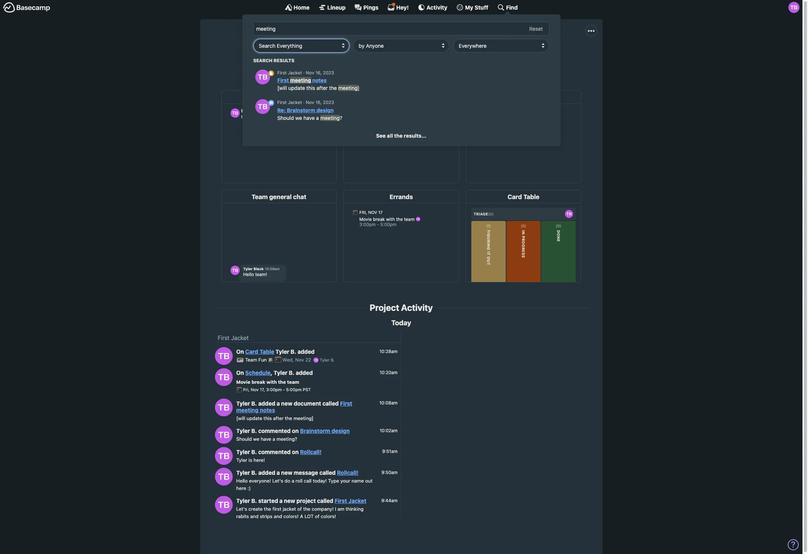 Task type: vqa. For each thing, say whether or not it's contained in the screenshot.
tyler related to Tyler B. added a new message called Rollcall!
yes



Task type: describe. For each thing, give the bounding box(es) containing it.
9:51am element
[[382, 449, 398, 454]]

design inside first jacket · nov 16, 2023 re: brainstorm design should we have a meeting ?
[[317, 107, 334, 113]]

first for first meeting notes
[[340, 400, 352, 407]]

jacket inside first jacket let's create the first jacket of the company! i am thinking rabits and strips and colors! a lot of colors!
[[320, 51, 336, 58]]

on schedule ,       tyler b. added
[[236, 370, 313, 376]]

1 vertical spatial we
[[253, 436, 260, 442]]

0 horizontal spatial after
[[273, 415, 284, 421]]

schedule link
[[245, 370, 271, 376]]

meeting inside first jacket · nov 16, 2023 re: brainstorm design should we have a meeting ?
[[320, 115, 340, 121]]

10:20am
[[380, 370, 398, 375]]

tyler right ,
[[274, 370, 288, 376]]

17,
[[260, 387, 265, 392]]

find
[[506, 4, 518, 11]]

re:
[[277, 107, 286, 113]]

jacket down 'name'
[[348, 498, 367, 504]]

new for document
[[281, 400, 293, 407]]

lot inside first jacket let's create the first jacket of the company! i am thinking rabits and strips and colors! a lot of colors!
[[500, 51, 511, 58]]

tyler for tyler is here!
[[236, 457, 247, 463]]

my
[[465, 4, 473, 11]]

fri,
[[243, 387, 250, 392]]

tyler for tyler b. started a new project called first jacket
[[236, 498, 250, 504]]

brainstorm inside first jacket · nov 16, 2023 re: brainstorm design should we have a meeting ?
[[287, 107, 315, 113]]

type
[[328, 478, 339, 484]]

first meeting notes
[[236, 400, 352, 413]]

tyler black image for tyler b. commented on rollcall!
[[215, 447, 233, 465]]

a for tyler b. added a new message called rollcall!
[[277, 469, 280, 476]]

this inside first jacket · nov 16, 2023 first meeting notes [will update this after the meeting ]
[[307, 85, 315, 91]]

-
[[283, 387, 285, 392]]

0 vertical spatial first jacket link
[[218, 335, 249, 341]]

tyler b. started a new project called first jacket
[[236, 498, 367, 504]]

first inside first jacket let's create the first jacket of the company! i am thinking rabits and strips and colors! a lot of colors!
[[308, 51, 319, 58]]

activity inside activity link
[[427, 4, 448, 11]]

rabits inside let's create the first jacket of the company! i am thinking rabits and strips and colors! a lot of colors!
[[236, 513, 249, 519]]

create inside let's create the first jacket of the company! i am thinking rabits and strips and colors! a lot of colors!
[[249, 506, 263, 512]]

main element
[[0, 0, 803, 146]]

1 vertical spatial design
[[332, 428, 350, 434]]

document
[[294, 400, 321, 407]]

wed,
[[283, 357, 294, 363]]

commented for brainstorm design
[[258, 428, 291, 434]]

commented for rollcall!
[[258, 448, 291, 455]]

thinking inside first jacket let's create the first jacket of the company! i am thinking rabits and strips and colors! a lot of colors!
[[396, 51, 417, 58]]

movie break with the team link
[[236, 379, 299, 385]]

tyler b. added a new message called rollcall!
[[236, 469, 359, 476]]

results…
[[404, 133, 427, 139]]

schedule
[[245, 370, 271, 376]]

10:20am element
[[380, 370, 398, 375]]

create inside first jacket let's create the first jacket of the company! i am thinking rabits and strips and colors! a lot of colors!
[[280, 51, 297, 58]]

10:28am element
[[380, 349, 398, 354]]

home link
[[285, 4, 310, 11]]

thinking inside let's create the first jacket of the company! i am thinking rabits and strips and colors! a lot of colors!
[[346, 506, 364, 512]]

jacket inside let's create the first jacket of the company! i am thinking rabits and strips and colors! a lot of colors!
[[283, 506, 296, 512]]

9:50am
[[382, 470, 398, 475]]

card
[[245, 348, 258, 355]]

a inside first jacket let's create the first jacket of the company! i am thinking rabits and strips and colors! a lot of colors!
[[495, 51, 499, 58]]

project
[[297, 498, 316, 504]]

the inside first jacket · nov 16, 2023 first meeting notes [will update this after the meeting ]
[[329, 85, 337, 91]]

2023 for design
[[323, 100, 334, 105]]

see
[[376, 133, 386, 139]]

b. for tyler b.
[[331, 358, 335, 363]]

team
[[245, 357, 257, 363]]

pings button
[[355, 4, 379, 11]]

b. for tyler b. started a new project called first jacket
[[251, 498, 257, 504]]

meeting?
[[277, 436, 297, 442]]

is
[[249, 457, 252, 463]]

tyler black image for tyler b. added a new message called rollcall!
[[215, 468, 233, 486]]

first meeting notes link
[[236, 400, 352, 413]]

notes inside first meeting notes
[[260, 407, 275, 413]]

wed, nov 22
[[283, 357, 313, 363]]

results
[[274, 58, 295, 63]]

break
[[252, 379, 265, 385]]

0 horizontal spatial this
[[264, 415, 272, 421]]

table
[[260, 348, 274, 355]]

jacket for first jacket let's create the first jacket of the company! i am thinking rabits and strips and colors! a lot of colors!
[[396, 34, 434, 48]]

1 vertical spatial rollcall!
[[337, 469, 359, 476]]

· for brainstorm
[[303, 100, 305, 105]]

with
[[267, 379, 277, 385]]

company! inside let's create the first jacket of the company! i am thinking rabits and strips and colors! a lot of colors!
[[312, 506, 334, 512]]

project
[[370, 302, 399, 313]]

company! inside first jacket let's create the first jacket of the company! i am thinking rabits and strips and colors! a lot of colors!
[[355, 51, 381, 58]]

meeting inside first meeting notes
[[236, 407, 259, 413]]

called for document
[[323, 400, 339, 407]]

message
[[294, 469, 318, 476]]

brainstorm design link
[[300, 428, 350, 434]]

the inside movie break with the team fri, nov 17, 3:00pm -     5:00pm pst
[[278, 379, 286, 385]]

out
[[365, 478, 373, 484]]

first jacket · nov 16, 2023 first meeting notes [will update this after the meeting ]
[[277, 70, 360, 91]]

am inside let's create the first jacket of the company! i am thinking rabits and strips and colors! a lot of colors!
[[338, 506, 344, 512]]

today!
[[313, 478, 327, 484]]

team fun
[[245, 357, 268, 363]]

a inside first jacket · nov 16, 2023 re: brainstorm design should we have a meeting ?
[[316, 115, 319, 121]]

activity link
[[418, 4, 448, 11]]

see all the results… link
[[376, 133, 427, 139]]

on for brainstorm
[[292, 428, 299, 434]]

hello everyone! let's do a roll call today! type your name out here :)
[[236, 478, 373, 491]]

· for meeting
[[303, 70, 305, 75]]

your
[[341, 478, 350, 484]]

]
[[358, 85, 360, 91]]

everyone!
[[249, 478, 271, 484]]

movie
[[236, 379, 251, 385]]

name
[[352, 478, 364, 484]]

tyler black image down search
[[255, 70, 270, 84]]

switch accounts image
[[3, 2, 50, 13]]

movie break with the team fri, nov 17, 3:00pm -     5:00pm pst
[[236, 379, 311, 392]]

hey! button
[[388, 3, 409, 11]]

Search for… search field
[[253, 22, 549, 36]]

tyler b. commented on rollcall!
[[236, 448, 322, 455]]

tyler b. commented on brainstorm design
[[236, 428, 350, 434]]

re: brainstorm design link
[[277, 107, 334, 113]]

my stuff button
[[456, 4, 489, 11]]

nov 16, 2023 element for notes
[[306, 70, 334, 75]]

tyler for tyler b. added a new message called rollcall!
[[236, 469, 250, 476]]

9:44am
[[382, 498, 398, 503]]

card table link
[[245, 348, 274, 355]]

let's create the first jacket of the company! i am thinking rabits and strips and colors! a lot of colors!
[[236, 506, 364, 519]]

10:08am element
[[380, 400, 398, 406]]

lineup
[[327, 4, 346, 11]]

tyler up wed,
[[276, 348, 289, 355]]

added up everyone!
[[258, 469, 275, 476]]

search results
[[253, 58, 295, 63]]

10:28am
[[380, 349, 398, 354]]

0 horizontal spatial should
[[236, 436, 252, 442]]

stuff
[[475, 4, 489, 11]]

tyler is here!
[[236, 457, 265, 463]]

first jacket
[[218, 335, 249, 341]]

here
[[236, 485, 246, 491]]

should we have a meeting?
[[236, 436, 297, 442]]

am inside first jacket let's create the first jacket of the company! i am thinking rabits and strips and colors! a lot of colors!
[[386, 51, 394, 58]]

nov inside first jacket · nov 16, 2023 first meeting notes [will update this after the meeting ]
[[306, 70, 314, 75]]

on for rollcall!
[[292, 448, 299, 455]]

first jacket let's create the first jacket of the company! i am thinking rabits and strips and colors! a lot of colors!
[[265, 34, 538, 58]]

3:00pm
[[266, 387, 282, 392]]

today
[[391, 319, 411, 327]]

search
[[253, 58, 273, 63]]

10:08am
[[380, 400, 398, 406]]

9:50am element
[[382, 470, 398, 475]]

0 vertical spatial rollcall!
[[300, 448, 322, 455]]

lineup link
[[319, 4, 346, 11]]

a for should we have a meeting?
[[273, 436, 275, 442]]

9:51am
[[382, 449, 398, 454]]



Task type: locate. For each thing, give the bounding box(es) containing it.
called up type
[[320, 469, 336, 476]]

thinking down search for… search box
[[396, 51, 417, 58]]

we up "here!" on the bottom left
[[253, 436, 260, 442]]

first jacket · nov 16, 2023 re: brainstorm design should we have a meeting ?
[[277, 100, 342, 121]]

1 horizontal spatial a
[[495, 51, 499, 58]]

· inside first jacket · nov 16, 2023 first meeting notes [will update this after the meeting ]
[[303, 70, 305, 75]]

2 16, from the top
[[316, 100, 322, 105]]

on
[[292, 428, 299, 434], [292, 448, 299, 455]]

0 vertical spatial on
[[236, 348, 244, 355]]

do
[[285, 478, 290, 484]]

am down your on the left of the page
[[338, 506, 344, 512]]

jacket up re: brainstorm design link
[[288, 100, 302, 105]]

b. right 22
[[331, 358, 335, 363]]

0 vertical spatial strips
[[447, 51, 462, 58]]

i inside first jacket let's create the first jacket of the company! i am thinking rabits and strips and colors! a lot of colors!
[[383, 51, 384, 58]]

0 vertical spatial [will
[[277, 85, 287, 91]]

strips inside let's create the first jacket of the company! i am thinking rabits and strips and colors! a lot of colors!
[[260, 513, 273, 519]]

1 horizontal spatial have
[[304, 115, 315, 121]]

jacket down the results
[[288, 70, 302, 75]]

have inside first jacket · nov 16, 2023 re: brainstorm design should we have a meeting ?
[[304, 115, 315, 121]]

rollcall! up your on the left of the page
[[337, 469, 359, 476]]

0 vertical spatial ·
[[303, 70, 305, 75]]

1 on from the top
[[292, 428, 299, 434]]

1 horizontal spatial create
[[280, 51, 297, 58]]

first for first jacket · nov 16, 2023 re: brainstorm design should we have a meeting ?
[[277, 100, 287, 105]]

1 vertical spatial i
[[335, 506, 336, 512]]

0 vertical spatial rabits
[[419, 51, 434, 58]]

i
[[383, 51, 384, 58], [335, 506, 336, 512]]

first inside first jacket let's create the first jacket of the company! i am thinking rabits and strips and colors! a lot of colors!
[[369, 34, 394, 48]]

jacket down hey!
[[396, 34, 434, 48]]

thinking down 'name'
[[346, 506, 364, 512]]

team
[[287, 379, 299, 385]]

rabits down search for… search box
[[419, 51, 434, 58]]

a
[[495, 51, 499, 58], [300, 513, 303, 519]]

update up re: brainstorm design link
[[288, 85, 305, 91]]

2 on from the top
[[292, 448, 299, 455]]

1 horizontal spatial this
[[307, 85, 315, 91]]

1 vertical spatial rabits
[[236, 513, 249, 519]]

let's inside first jacket let's create the first jacket of the company! i am thinking rabits and strips and colors! a lot of colors!
[[265, 51, 278, 58]]

tyler down fri,
[[236, 400, 250, 407]]

update inside first jacket · nov 16, 2023 first meeting notes [will update this after the meeting ]
[[288, 85, 305, 91]]

2023 inside first jacket · nov 16, 2023 first meeting notes [will update this after the meeting ]
[[323, 70, 334, 75]]

activity left my
[[427, 4, 448, 11]]

2023 for notes
[[323, 70, 334, 75]]

0 vertical spatial 16,
[[316, 70, 322, 75]]

tyler left is
[[236, 457, 247, 463]]

nov inside movie break with the team fri, nov 17, 3:00pm -     5:00pm pst
[[251, 387, 259, 392]]

0 horizontal spatial rollcall! link
[[300, 448, 322, 455]]

first inside let's create the first jacket of the company! i am thinking rabits and strips and colors! a lot of colors!
[[273, 506, 281, 512]]

jacket inside first jacket · nov 16, 2023 first meeting notes [will update this after the meeting ]
[[288, 70, 302, 75]]

strips
[[447, 51, 462, 58], [260, 513, 273, 519]]

22
[[306, 357, 311, 363]]

0 horizontal spatial rollcall!
[[300, 448, 322, 455]]

[will inside first jacket · nov 16, 2023 first meeting notes [will update this after the meeting ]
[[277, 85, 287, 91]]

1 vertical spatial update
[[247, 415, 262, 421]]

1 horizontal spatial company!
[[355, 51, 381, 58]]

b. down break
[[251, 400, 257, 407]]

let's down here
[[236, 506, 247, 512]]

1 · from the top
[[303, 70, 305, 75]]

called right project
[[317, 498, 334, 504]]

5:00pm
[[286, 387, 302, 392]]

1 vertical spatial after
[[273, 415, 284, 421]]

design
[[317, 107, 334, 113], [332, 428, 350, 434]]

1 horizontal spatial lot
[[500, 51, 511, 58]]

1 horizontal spatial first jacket link
[[335, 498, 367, 504]]

jacket for first jacket · nov 16, 2023 first meeting notes [will update this after the meeting ]
[[288, 70, 302, 75]]

b. for tyler b. commented on rollcall!
[[251, 448, 257, 455]]

1 horizontal spatial after
[[317, 85, 328, 91]]

this up 'should we have a meeting?'
[[264, 415, 272, 421]]

on down meeting?
[[292, 448, 299, 455]]

should down re:
[[277, 115, 294, 121]]

0 vertical spatial called
[[323, 400, 339, 407]]

on card table tyler b. added
[[236, 348, 315, 355]]

b. for tyler b. added a new message called rollcall!
[[251, 469, 257, 476]]

rollcall! link for tyler b. commented on
[[300, 448, 322, 455]]

this up first jacket · nov 16, 2023 re: brainstorm design should we have a meeting ?
[[307, 85, 315, 91]]

added up 22
[[298, 348, 315, 355]]

jacket inside first jacket let's create the first jacket of the company! i am thinking rabits and strips and colors! a lot of colors!
[[396, 34, 434, 48]]

company! up ] on the left top of page
[[355, 51, 381, 58]]

1 vertical spatial let's
[[272, 478, 283, 484]]

10:02am
[[380, 428, 398, 433]]

am
[[386, 51, 394, 58], [338, 506, 344, 512]]

after inside first jacket · nov 16, 2023 first meeting notes [will update this after the meeting ]
[[317, 85, 328, 91]]

jacket inside first jacket · nov 16, 2023 re: brainstorm design should we have a meeting ?
[[288, 100, 302, 105]]

2 on from the top
[[236, 370, 244, 376]]

none reset field inside "main" element
[[526, 24, 547, 34]]

0 horizontal spatial jacket
[[283, 506, 296, 512]]

0 vertical spatial have
[[304, 115, 315, 121]]

meeting up ?
[[338, 85, 358, 91]]

for search image for first
[[268, 70, 274, 76]]

lot
[[500, 51, 511, 58], [305, 513, 314, 519]]

0 vertical spatial this
[[307, 85, 315, 91]]

2023
[[323, 70, 334, 75], [323, 100, 334, 105]]

tyler black image
[[789, 2, 800, 13], [255, 99, 270, 114], [215, 347, 233, 365], [314, 358, 319, 363], [215, 399, 233, 416], [215, 426, 233, 444], [215, 496, 233, 514]]

pst
[[303, 387, 311, 392]]

commented up 'should we have a meeting?'
[[258, 428, 291, 434]]

called right document
[[323, 400, 339, 407]]

1 vertical spatial on
[[292, 448, 299, 455]]

brainstorm
[[287, 107, 315, 113], [300, 428, 330, 434]]

started
[[258, 498, 278, 504]]

0 horizontal spatial a
[[300, 513, 303, 519]]

new up let's create the first jacket of the company! i am thinking rabits and strips and colors! a lot of colors!
[[284, 498, 295, 504]]

b. up the tyler is here!
[[251, 448, 257, 455]]

:)
[[248, 485, 251, 491]]

rabits
[[419, 51, 434, 58], [236, 513, 249, 519]]

first for first jacket let's create the first jacket of the company! i am thinking rabits and strips and colors! a lot of colors!
[[369, 34, 394, 48]]

1 horizontal spatial we
[[295, 115, 302, 121]]

let's
[[265, 51, 278, 58], [272, 478, 283, 484], [236, 506, 247, 512]]

i down search for… search box
[[383, 51, 384, 58]]

i down type
[[335, 506, 336, 512]]

1 horizontal spatial should
[[277, 115, 294, 121]]

nov 16, 2023 element for design
[[306, 100, 334, 105]]

on up movie
[[236, 370, 244, 376]]

rollcall! link for tyler b. added a new message called
[[337, 469, 359, 476]]

· inside first jacket · nov 16, 2023 re: brainstorm design should we have a meeting ?
[[303, 100, 305, 105]]

create
[[280, 51, 297, 58], [249, 506, 263, 512]]

a right started
[[280, 498, 283, 504]]

create up the results
[[280, 51, 297, 58]]

a inside hello everyone! let's do a roll call today! type your name out here :)
[[292, 478, 294, 484]]

tyler black image
[[255, 70, 270, 84], [215, 368, 233, 386], [215, 447, 233, 465], [215, 468, 233, 486]]

notes inside first jacket · nov 16, 2023 first meeting notes [will update this after the meeting ]
[[312, 77, 327, 83]]

1 vertical spatial a
[[300, 513, 303, 519]]

1 vertical spatial have
[[261, 436, 271, 442]]

jacket up card
[[231, 335, 249, 341]]

0 vertical spatial notes
[[312, 77, 327, 83]]

2 nov 16, 2023 element from the top
[[306, 100, 334, 105]]

1 vertical spatial new
[[281, 469, 293, 476]]

0 vertical spatial company!
[[355, 51, 381, 58]]

update up 'should we have a meeting?'
[[247, 415, 262, 421]]

i inside let's create the first jacket of the company! i am thinking rabits and strips and colors! a lot of colors!
[[335, 506, 336, 512]]

nov inside first jacket · nov 16, 2023 re: brainstorm design should we have a meeting ?
[[306, 100, 314, 105]]

called for message
[[320, 469, 336, 476]]

tyler b.
[[319, 358, 335, 363]]

lot inside let's create the first jacket of the company! i am thinking rabits and strips and colors! a lot of colors!
[[305, 513, 314, 519]]

notes up first jacket · nov 16, 2023 re: brainstorm design should we have a meeting ?
[[312, 77, 327, 83]]

1 16, from the top
[[316, 70, 322, 75]]

added down 22
[[296, 370, 313, 376]]

0 horizontal spatial first
[[273, 506, 281, 512]]

0 vertical spatial lot
[[500, 51, 511, 58]]

0 horizontal spatial company!
[[312, 506, 334, 512]]

on for on schedule ,       tyler b. added
[[236, 370, 244, 376]]

b. for tyler b. added a new document called
[[251, 400, 257, 407]]

called for project
[[317, 498, 334, 504]]

0 vertical spatial first
[[308, 51, 319, 58]]

tyler right 22
[[320, 358, 330, 363]]

10:02am element
[[380, 428, 398, 433]]

new for message
[[281, 469, 293, 476]]

call
[[304, 478, 312, 484]]

1 vertical spatial thinking
[[346, 506, 364, 512]]

16, inside first jacket · nov 16, 2023 re: brainstorm design should we have a meeting ?
[[316, 100, 322, 105]]

0 horizontal spatial lot
[[305, 513, 314, 519]]

?
[[340, 115, 342, 121]]

strips inside first jacket let's create the first jacket of the company! i am thinking rabits and strips and colors! a lot of colors!
[[447, 51, 462, 58]]

2023 inside first jacket · nov 16, 2023 re: brainstorm design should we have a meeting ?
[[323, 100, 334, 105]]

called
[[323, 400, 339, 407], [320, 469, 336, 476], [317, 498, 334, 504]]

1 commented from the top
[[258, 428, 291, 434]]

the
[[298, 51, 307, 58], [345, 51, 354, 58], [329, 85, 337, 91], [394, 133, 403, 139], [278, 379, 286, 385], [285, 415, 292, 421], [264, 506, 271, 512], [303, 506, 311, 512]]

2 2023 from the top
[[323, 100, 334, 105]]

am down search for… search box
[[386, 51, 394, 58]]

rollcall! link up your on the left of the page
[[337, 469, 359, 476]]

jacket down tyler b. started a new project called first jacket
[[283, 506, 296, 512]]

after up first jacket · nov 16, 2023 re: brainstorm design should we have a meeting ?
[[317, 85, 328, 91]]

b. left started
[[251, 498, 257, 504]]

1 horizontal spatial update
[[288, 85, 305, 91]]

0 horizontal spatial am
[[338, 506, 344, 512]]

1 vertical spatial called
[[320, 469, 336, 476]]

on left card
[[236, 348, 244, 355]]

meeting down fri,
[[236, 407, 259, 413]]

rabits down here
[[236, 513, 249, 519]]

1 for search image from the top
[[268, 70, 274, 76]]

first jacket link up card
[[218, 335, 249, 341]]

activity up the today
[[401, 302, 433, 313]]

0 horizontal spatial create
[[249, 506, 263, 512]]

tyler black image left is
[[215, 447, 233, 465]]

pings
[[364, 4, 379, 11]]

b. up 'should we have a meeting?'
[[251, 428, 257, 434]]

0 horizontal spatial rabits
[[236, 513, 249, 519]]

jacket
[[396, 34, 434, 48], [288, 70, 302, 75], [288, 100, 302, 105], [231, 335, 249, 341], [348, 498, 367, 504]]

tyler up 'should we have a meeting?'
[[236, 428, 250, 434]]

0 horizontal spatial [will
[[236, 415, 245, 421]]

1 vertical spatial brainstorm
[[300, 428, 330, 434]]

2 vertical spatial let's
[[236, 506, 247, 512]]

0 vertical spatial 2023
[[323, 70, 334, 75]]

1 on from the top
[[236, 348, 244, 355]]

1 vertical spatial commented
[[258, 448, 291, 455]]

2 commented from the top
[[258, 448, 291, 455]]

home
[[294, 4, 310, 11]]

·
[[303, 70, 305, 75], [303, 100, 305, 105]]

[will update this after the meeting]
[[236, 415, 314, 421]]

let's inside hello everyone! let's do a roll call today! type your name out here :)
[[272, 478, 283, 484]]

new down -
[[281, 400, 293, 407]]

nov 16, 2023 element
[[306, 70, 334, 75], [306, 100, 334, 105]]

b. up everyone!
[[251, 469, 257, 476]]

company! down project
[[312, 506, 334, 512]]

1 vertical spatial ·
[[303, 100, 305, 105]]

1 vertical spatial 2023
[[323, 100, 334, 105]]

,
[[271, 370, 272, 376]]

should
[[277, 115, 294, 121], [236, 436, 252, 442]]

of
[[338, 51, 343, 58], [513, 51, 518, 58], [297, 506, 302, 512], [315, 513, 320, 519]]

tyler b. added a new document called
[[236, 400, 340, 407]]

let's for first
[[265, 51, 278, 58]]

rollcall! link up message
[[300, 448, 322, 455]]

a down 3:00pm
[[277, 400, 280, 407]]

tyler for tyler b. added a new document called
[[236, 400, 250, 407]]

new
[[281, 400, 293, 407], [281, 469, 293, 476], [284, 498, 295, 504]]

tyler for tyler b. commented on brainstorm design
[[236, 428, 250, 434]]

after down tyler b. added a new document called
[[273, 415, 284, 421]]

1 horizontal spatial [will
[[277, 85, 287, 91]]

see all the results…
[[376, 133, 427, 139]]

tyler up is
[[236, 448, 250, 455]]

tyler black image left hello on the left bottom of page
[[215, 468, 233, 486]]

0 vertical spatial for search image
[[268, 70, 274, 76]]

tyler for tyler b.
[[320, 358, 330, 363]]

1 vertical spatial this
[[264, 415, 272, 421]]

0 vertical spatial new
[[281, 400, 293, 407]]

have up tyler b. commented on rollcall!
[[261, 436, 271, 442]]

fun
[[259, 357, 267, 363]]

first down started
[[273, 506, 281, 512]]

0 vertical spatial i
[[383, 51, 384, 58]]

rollcall! up message
[[300, 448, 322, 455]]

a down re: brainstorm design link
[[316, 115, 319, 121]]

meeting down the results
[[290, 77, 311, 83]]

we inside first jacket · nov 16, 2023 re: brainstorm design should we have a meeting ?
[[295, 115, 302, 121]]

1 vertical spatial first
[[273, 506, 281, 512]]

b.
[[291, 348, 296, 355], [331, 358, 335, 363], [289, 370, 295, 376], [251, 400, 257, 407], [251, 428, 257, 434], [251, 448, 257, 455], [251, 469, 257, 476], [251, 498, 257, 504]]

0 vertical spatial thinking
[[396, 51, 417, 58]]

0 vertical spatial commented
[[258, 428, 291, 434]]

2 for search image from the top
[[268, 100, 274, 106]]

1 horizontal spatial i
[[383, 51, 384, 58]]

tyler up hello on the left bottom of page
[[236, 469, 250, 476]]

1 vertical spatial lot
[[305, 513, 314, 519]]

1 vertical spatial should
[[236, 436, 252, 442]]

1 nov 16, 2023 element from the top
[[306, 70, 334, 75]]

for search image for re:
[[268, 100, 274, 106]]

jacket up first jacket · nov 16, 2023 first meeting notes [will update this after the meeting ]
[[320, 51, 336, 58]]

16,
[[316, 70, 322, 75], [316, 100, 322, 105]]

on for on card table tyler b. added
[[236, 348, 244, 355]]

for search image
[[268, 70, 274, 76], [268, 100, 274, 106]]

have
[[304, 115, 315, 121], [261, 436, 271, 442]]

first jacket link down your on the left of the page
[[335, 498, 367, 504]]

let's for hello
[[272, 478, 283, 484]]

let's inside let's create the first jacket of the company! i am thinking rabits and strips and colors! a lot of colors!
[[236, 506, 247, 512]]

1 vertical spatial first jacket link
[[335, 498, 367, 504]]

9:44am element
[[382, 498, 398, 503]]

jacket for first jacket · nov 16, 2023 re: brainstorm design should we have a meeting ?
[[288, 100, 302, 105]]

added down 17,
[[258, 400, 275, 407]]

a inside let's create the first jacket of the company! i am thinking rabits and strips and colors! a lot of colors!
[[300, 513, 303, 519]]

[will up re:
[[277, 85, 287, 91]]

1 vertical spatial nov 16, 2023 element
[[306, 100, 334, 105]]

0 vertical spatial let's
[[265, 51, 278, 58]]

0 vertical spatial activity
[[427, 4, 448, 11]]

roll
[[296, 478, 303, 484]]

0 vertical spatial update
[[288, 85, 305, 91]]

1 vertical spatial 16,
[[316, 100, 322, 105]]

1 horizontal spatial first
[[308, 51, 319, 58]]

0 horizontal spatial have
[[261, 436, 271, 442]]

brainstorm down meeting]
[[300, 428, 330, 434]]

notes up [will update this after the meeting]
[[260, 407, 275, 413]]

b. up wed, nov 22
[[291, 348, 296, 355]]

2 vertical spatial called
[[317, 498, 334, 504]]

jacket for first jacket
[[231, 335, 249, 341]]

tyler for tyler b. commented on rollcall!
[[236, 448, 250, 455]]

rabits inside first jacket let's create the first jacket of the company! i am thinking rabits and strips and colors! a lot of colors!
[[419, 51, 434, 58]]

brainstorm right re:
[[287, 107, 315, 113]]

first inside first jacket · nov 16, 2023 re: brainstorm design should we have a meeting ?
[[277, 100, 287, 105]]

project activity
[[370, 302, 433, 313]]

1 vertical spatial for search image
[[268, 100, 274, 106]]

1 vertical spatial activity
[[401, 302, 433, 313]]

jacket
[[320, 51, 336, 58], [283, 506, 296, 512]]

should inside first jacket · nov 16, 2023 re: brainstorm design should we have a meeting ?
[[277, 115, 294, 121]]

my stuff
[[465, 4, 489, 11]]

a for tyler b. added a new document called
[[277, 400, 280, 407]]

create down started
[[249, 506, 263, 512]]

a down tyler b. commented on rollcall!
[[277, 469, 280, 476]]

b. up team
[[289, 370, 295, 376]]

1 vertical spatial [will
[[236, 415, 245, 421]]

on
[[236, 348, 244, 355], [236, 370, 244, 376]]

1 vertical spatial notes
[[260, 407, 275, 413]]

first for first jacket · nov 16, 2023 first meeting notes [will update this after the meeting ]
[[277, 70, 287, 75]]

here!
[[254, 457, 265, 463]]

0 vertical spatial we
[[295, 115, 302, 121]]

16, inside first jacket · nov 16, 2023 first meeting notes [will update this after the meeting ]
[[316, 70, 322, 75]]

let's left 'do'
[[272, 478, 283, 484]]

a left meeting?
[[273, 436, 275, 442]]

we
[[295, 115, 302, 121], [253, 436, 260, 442]]

first up first jacket · nov 16, 2023 first meeting notes [will update this after the meeting ]
[[308, 51, 319, 58]]

[will
[[277, 85, 287, 91], [236, 415, 245, 421]]

0 horizontal spatial notes
[[260, 407, 275, 413]]

nov
[[306, 70, 314, 75], [306, 100, 314, 105], [295, 357, 304, 363], [251, 387, 259, 392]]

meeting down re: brainstorm design link
[[320, 115, 340, 121]]

new for project
[[284, 498, 295, 504]]

new up 'do'
[[281, 469, 293, 476]]

meeting]
[[294, 415, 314, 421]]

this
[[307, 85, 315, 91], [264, 415, 272, 421]]

0 horizontal spatial strips
[[260, 513, 273, 519]]

0 vertical spatial on
[[292, 428, 299, 434]]

let's up search results at the top
[[265, 51, 278, 58]]

first
[[308, 51, 319, 58], [273, 506, 281, 512]]

a for tyler b. started a new project called first jacket
[[280, 498, 283, 504]]

1 vertical spatial rollcall! link
[[337, 469, 359, 476]]

should up is
[[236, 436, 252, 442]]

tyler black image for ,       tyler b. added
[[215, 368, 233, 386]]

tyler black image left movie
[[215, 368, 233, 386]]

0 vertical spatial nov 16, 2023 element
[[306, 70, 334, 75]]

1 vertical spatial company!
[[312, 506, 334, 512]]

0 vertical spatial brainstorm
[[287, 107, 315, 113]]

1 horizontal spatial rollcall!
[[337, 469, 359, 476]]

2 · from the top
[[303, 100, 305, 105]]

all
[[387, 133, 393, 139]]

0 vertical spatial create
[[280, 51, 297, 58]]

notes
[[312, 77, 327, 83], [260, 407, 275, 413]]

None reset field
[[526, 24, 547, 34]]

0 vertical spatial design
[[317, 107, 334, 113]]

0 horizontal spatial i
[[335, 506, 336, 512]]

[will down fri,
[[236, 415, 245, 421]]

0 horizontal spatial we
[[253, 436, 260, 442]]

activity
[[427, 4, 448, 11], [401, 302, 433, 313]]

hello
[[236, 478, 248, 484]]

0 vertical spatial should
[[277, 115, 294, 121]]

tyler down here
[[236, 498, 250, 504]]

on up meeting?
[[292, 428, 299, 434]]

16, for notes
[[316, 70, 322, 75]]

have down re: brainstorm design link
[[304, 115, 315, 121]]

and
[[435, 51, 445, 58], [463, 51, 473, 58], [250, 513, 259, 519], [274, 513, 282, 519]]

first for first jacket
[[218, 335, 230, 341]]

we down re: brainstorm design link
[[295, 115, 302, 121]]

hey!
[[396, 4, 409, 11]]

1 horizontal spatial strips
[[447, 51, 462, 58]]

first inside first meeting notes
[[340, 400, 352, 407]]

0 vertical spatial rollcall! link
[[300, 448, 322, 455]]

b. for tyler b. commented on brainstorm design
[[251, 428, 257, 434]]

commented down 'should we have a meeting?'
[[258, 448, 291, 455]]

tyler
[[276, 348, 289, 355], [320, 358, 330, 363], [274, 370, 288, 376], [236, 400, 250, 407], [236, 428, 250, 434], [236, 448, 250, 455], [236, 457, 247, 463], [236, 469, 250, 476], [236, 498, 250, 504]]

16, for design
[[316, 100, 322, 105]]

1 2023 from the top
[[323, 70, 334, 75]]

1 horizontal spatial thinking
[[396, 51, 417, 58]]

a right 'do'
[[292, 478, 294, 484]]

first jacket link
[[218, 335, 249, 341], [335, 498, 367, 504]]



